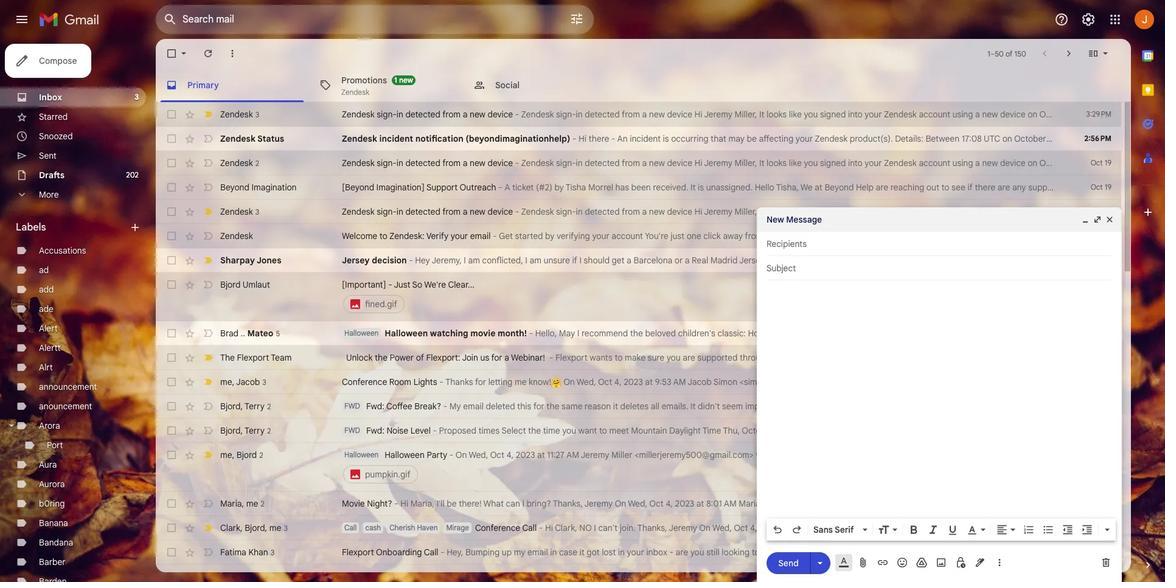 Task type: locate. For each thing, give the bounding box(es) containing it.
verify up 'jeremy,'
[[427, 231, 449, 242]]

0 horizontal spatial one
[[687, 231, 702, 242]]

for left 'letting'
[[475, 377, 486, 388]]

1 vertical spatial oct 19
[[1091, 183, 1112, 192]]

cell for 12th row
[[1078, 401, 1122, 413]]

an
[[901, 450, 910, 461]]

of
[[1006, 49, 1013, 58], [416, 352, 424, 363]]

2 zendesk 3 from the top
[[220, 206, 259, 217]]

1 vertical spatial conference
[[475, 523, 521, 534]]

miller down eguide
[[1076, 377, 1097, 388]]

brad .. mateo 5
[[220, 328, 280, 339]]

undo ‪(⌘z)‬ image
[[772, 524, 784, 536]]

october left 20, at the right top of page
[[1040, 109, 1072, 120]]

5 inside brad .. mateo 5
[[276, 329, 280, 338]]

3 miller, from the top
[[735, 206, 758, 217]]

cell up seems
[[1078, 376, 1122, 388]]

, up 'clark , bjord , me 3'
[[242, 498, 244, 509]]

1 bjord , terry 2 from the top
[[220, 401, 271, 412]]

2 vertical spatial using
[[953, 206, 974, 217]]

like up affecting
[[789, 109, 802, 120]]

row down beloved
[[156, 346, 1166, 370]]

hi up "occurring"
[[695, 109, 703, 120]]

initiates
[[1061, 182, 1092, 193]]

conference room lights
[[342, 377, 437, 388]]

in up imagination]
[[397, 158, 404, 169]]

17 row from the top
[[156, 541, 1166, 565]]

device
[[488, 109, 513, 120], [667, 109, 693, 120], [1001, 109, 1026, 120], [488, 158, 513, 169], [667, 158, 693, 169], [1001, 158, 1026, 169], [488, 206, 513, 217], [667, 206, 693, 217], [1001, 206, 1026, 217]]

cherish haven
[[390, 524, 438, 533]]

1 horizontal spatial beyond
[[825, 182, 854, 193]]

0 vertical spatial fwd:
[[366, 401, 385, 412]]

1 vertical spatial like
[[789, 158, 802, 169]]

cell
[[342, 279, 1061, 315], [1078, 328, 1122, 340], [1078, 352, 1122, 364], [1078, 376, 1122, 388], [1078, 401, 1122, 413], [1078, 425, 1122, 437], [342, 449, 1166, 486], [1078, 449, 1122, 461], [1078, 498, 1122, 510], [1078, 571, 1122, 583]]

1 horizontal spatial flexport
[[342, 547, 374, 558]]

tisha,
[[777, 182, 799, 193]]

None search field
[[156, 5, 594, 34]]

has right fda,
[[1082, 426, 1095, 436]]

0 vertical spatial using
[[953, 109, 974, 120]]

7:56
[[791, 523, 807, 534]]

there!
[[459, 499, 482, 510]]

miller, for zendesk sign-in detected from a new device hi jeremy miller, it looks like you signed into your zendesk account using a new device on october 19, 2023 at 13:50:
[[735, 158, 758, 169]]

11 row from the top
[[156, 370, 1166, 394]]

0 vertical spatial 18
[[1105, 207, 1112, 216]]

2 terry from the top
[[245, 425, 265, 436]]

2023
[[1089, 109, 1108, 120], [1087, 158, 1106, 169], [1086, 206, 1106, 217], [890, 328, 909, 339], [624, 377, 643, 388], [981, 377, 1000, 388], [848, 401, 867, 412], [516, 450, 535, 461], [675, 499, 695, 510], [760, 523, 779, 534]]

flexport down cash
[[342, 547, 374, 558]]

also
[[933, 352, 950, 363]]

into for 19,
[[849, 158, 863, 169]]

1 vertical spatial we
[[832, 450, 844, 461]]

2 oct 18 from the top
[[1091, 231, 1112, 240]]

which
[[769, 255, 792, 266]]

and right insert link ‪(⌘k)‬ "image"
[[892, 547, 907, 558]]

11:27
[[547, 450, 565, 461]]

found
[[988, 547, 1010, 558]]

flexport down may
[[556, 352, 588, 363]]

using for 18,
[[953, 206, 974, 217]]

call left hey,
[[424, 547, 439, 558]]

bird
[[867, 426, 882, 436]]

oct 18 for zendesk sign-in detected from a new device - zendesk sign-in detected from a new device hi jeremy miller, it looks like you signed into your zendesk account using a new device on october 18, 2023 at 14:23:
[[1091, 207, 1112, 216]]

case
[[559, 547, 578, 558]]

refresh image
[[202, 47, 214, 60]]

4, down the select at the bottom of the page
[[507, 450, 514, 461]]

1 vertical spatial fwd:
[[366, 426, 385, 436]]

1 vertical spatial 1
[[394, 75, 397, 84]]

2 into from the top
[[849, 158, 863, 169]]

utc right 17:08
[[984, 133, 1001, 144]]

conference down 'unlock'
[[342, 377, 387, 388]]

0 vertical spatial signed
[[821, 109, 846, 120]]

cell for row containing the flexport team
[[1078, 352, 1122, 364]]

3 inside me , maria 3
[[261, 573, 265, 582]]

italic ‪(⌘i)‬ image
[[928, 524, 940, 536]]

0 horizontal spatial looking
[[722, 547, 750, 558]]

indent less ‪(⌘[)‬ image
[[1062, 524, 1074, 536]]

using up see
[[953, 158, 974, 169]]

oct 19 for you
[[1091, 183, 1112, 192]]

bumping
[[466, 547, 500, 558]]

i left should
[[580, 255, 582, 266]]

3 inside fatima khan 3
[[271, 548, 275, 557]]

more formatting options image
[[1102, 524, 1114, 536]]

0 vertical spatial oct 19
[[1091, 158, 1112, 167]]

older image
[[1063, 47, 1076, 60]]

0 horizontal spatial everyone,
[[793, 450, 831, 461]]

1 vertical spatial miller
[[612, 450, 633, 461]]

6 row from the top
[[156, 224, 1166, 248]]

pm
[[1032, 377, 1044, 388]]

0 horizontal spatial miller
[[612, 450, 633, 461]]

maria down fatima khan 3
[[237, 571, 258, 582]]

2 horizontal spatial is
[[1000, 231, 1006, 242]]

aurora
[[39, 479, 65, 490]]

row containing the flexport team
[[156, 346, 1166, 370]]

4, left 8:01
[[666, 499, 673, 510]]

3 into from the top
[[849, 206, 863, 217]]

19 for [beyond imagination] support outreach - a ticket (#2) by tisha morrel has been received. it is unassigned. hello tisha, we at beyond help are reaching out to see if there are any support initiates you
[[1105, 183, 1112, 192]]

7 row from the top
[[156, 248, 1122, 273]]

fwd for fwd: coffee break?
[[345, 402, 360, 411]]

14:23:
[[1118, 206, 1139, 217]]

terry for fwd: coffee break?
[[245, 401, 265, 412]]

0 vertical spatial is
[[663, 133, 669, 144]]

a
[[463, 109, 468, 120], [642, 109, 647, 120], [976, 109, 981, 120], [463, 158, 468, 169], [642, 158, 647, 169], [976, 158, 981, 169], [463, 206, 468, 217], [642, 206, 647, 217], [976, 206, 981, 217], [766, 231, 770, 242], [627, 255, 632, 266], [685, 255, 690, 266], [505, 352, 510, 363], [860, 352, 865, 363], [933, 426, 938, 436], [1050, 499, 1055, 510], [1127, 523, 1132, 534]]

18 down close image
[[1105, 231, 1112, 240]]

2 18 from the top
[[1105, 231, 1112, 240]]

halloween up power
[[385, 328, 428, 339]]

3 signed from the top
[[821, 206, 846, 217]]

bjord , terry 2 down me , jacob 3
[[220, 401, 271, 412]]

new message dialog
[[757, 208, 1123, 583]]

cherish
[[390, 524, 415, 533]]

know!
[[529, 377, 552, 388]]

row down sure
[[156, 370, 1166, 394]]

1 sharpay from the left
[[220, 255, 255, 266]]

party
[[979, 450, 999, 461]]

0 horizontal spatial we
[[801, 182, 813, 193]]

0 vertical spatial one
[[687, 231, 702, 242]]

1 horizontal spatial jacob
[[688, 377, 712, 388]]

zendesk sign-in detected from a new device - zendesk sign-in detected from a new device hi jeremy miller, it looks like you signed into your zendesk account using a new device on october 18, 2023 at 14:23:
[[342, 206, 1139, 217]]

0 vertical spatial conference
[[342, 377, 387, 388]]

tab list
[[1132, 39, 1166, 539], [156, 68, 1132, 102]]

formatting options toolbar
[[767, 519, 1116, 541]]

150
[[1015, 49, 1027, 58]]

1 signed from the top
[[821, 109, 846, 120]]

in left case at left bottom
[[550, 547, 557, 558]]

2 vertical spatial signed
[[821, 206, 846, 217]]

october left 18,
[[1040, 206, 1072, 217]]

2 19 from the top
[[1105, 183, 1112, 192]]

None checkbox
[[166, 47, 178, 60], [166, 108, 178, 121], [166, 133, 178, 145], [166, 157, 178, 169], [166, 181, 178, 194], [166, 230, 178, 242], [166, 254, 178, 267], [166, 352, 178, 364], [166, 376, 178, 388], [166, 449, 178, 461], [166, 47, 178, 60], [166, 108, 178, 121], [166, 133, 178, 145], [166, 157, 178, 169], [166, 181, 178, 194], [166, 230, 178, 242], [166, 254, 178, 267], [166, 352, 178, 364], [166, 376, 178, 388], [166, 449, 178, 461]]

1 zendesk 3 from the top
[[220, 109, 259, 120]]

8 row from the top
[[156, 273, 1122, 321]]

oct up pop out image
[[1091, 183, 1103, 192]]

1 verify from the left
[[427, 231, 449, 242]]

your up 'jeremy,'
[[451, 231, 468, 242]]

2023,
[[1058, 133, 1080, 144]]

1 vertical spatial signed
[[821, 158, 846, 169]]

it right received.
[[691, 182, 696, 193]]

october for 18,
[[1040, 206, 1072, 217]]

clark,
[[555, 523, 578, 534]]

2 fwd from the top
[[345, 426, 360, 435]]

we've
[[1145, 401, 1166, 412]]

sharpay jones
[[220, 255, 282, 266]]

1 horizontal spatial thanks,
[[638, 523, 668, 534]]

signed for 19,
[[821, 158, 846, 169]]

row containing maria
[[156, 492, 1136, 516]]

detected
[[406, 109, 441, 120], [585, 109, 620, 120], [406, 158, 441, 169], [585, 158, 620, 169], [406, 206, 441, 217], [585, 206, 620, 217]]

miller,
[[735, 109, 758, 120], [735, 158, 758, 169], [735, 206, 758, 217]]

5 left '9am'
[[777, 426, 781, 436]]

account down out
[[919, 206, 951, 217]]

we're
[[424, 279, 446, 290]]

0 horizontal spatial 5
[[276, 329, 280, 338]]

2 row from the top
[[156, 127, 1166, 151]]

am left unsure
[[530, 255, 542, 266]]

1 vertical spatial hey
[[942, 499, 957, 510]]

at left 11:27
[[538, 450, 545, 461]]

1 oct 19 from the top
[[1091, 158, 1112, 167]]

0 horizontal spatial 4
[[866, 328, 871, 339]]

9 row from the top
[[156, 321, 1166, 346]]

on up still
[[700, 523, 711, 534]]

cell down real
[[342, 279, 1061, 315]]

0 vertical spatial by
[[555, 182, 564, 193]]

1 horizontal spatial sharpay
[[893, 255, 925, 266]]

new message
[[767, 214, 822, 225]]

18,
[[1074, 206, 1084, 217]]

cell for 18th row from the top of the page
[[1078, 571, 1122, 583]]

2 like from the top
[[789, 158, 802, 169]]

0 vertical spatial 5
[[276, 329, 280, 338]]

wed, oct 4, 2023, 7:13 am element
[[1094, 547, 1112, 559]]

bjord , terry 2 for fwd: noise level
[[220, 425, 271, 436]]

1 vertical spatial terry
[[245, 425, 265, 436]]

1 vertical spatial 4
[[1108, 524, 1112, 533]]

looks for zendesk sign-in detected from a new device hi jeremy miller, it looks like you signed into your zendesk account using a new device on october 19, 2023 at 13:50:
[[767, 158, 787, 169]]

offerings
[[970, 352, 1004, 363]]

send
[[779, 558, 799, 569]]

0 vertical spatial hey
[[415, 255, 430, 266]]

1 for 1 new
[[394, 75, 397, 84]]

2 oct 19 from the top
[[1091, 183, 1112, 192]]

2 incident from the left
[[630, 133, 661, 144]]

<millerjeremy500
[[1100, 377, 1166, 388]]

discard draft ‪(⌘⇧d)‬ image
[[1101, 557, 1113, 569]]

into down "help"
[[849, 206, 863, 217]]

more options image
[[997, 557, 1004, 569]]

15:29:
[[1120, 109, 1142, 120]]

aurora link
[[39, 479, 65, 490]]

fwd: left coffee
[[366, 401, 385, 412]]

, down the
[[232, 377, 235, 387]]

primary tab
[[156, 68, 309, 102]]

everyone,
[[793, 450, 831, 461], [959, 499, 997, 510]]

b
[[1165, 352, 1166, 363]]

5 row from the top
[[156, 200, 1139, 224]]

0 vertical spatial if
[[968, 182, 973, 193]]

for left the b
[[1152, 352, 1163, 363]]

hey left 'jeremy,'
[[415, 255, 430, 266]]

1 horizontal spatial conference
[[475, 523, 521, 534]]

conference down the what
[[475, 523, 521, 534]]

0 vertical spatial of
[[1006, 49, 1013, 58]]

1 horizontal spatial verify
[[852, 231, 875, 242]]

2 inside maria , me 2
[[261, 499, 265, 509]]

sure
[[648, 352, 665, 363]]

2 vertical spatial looks
[[767, 206, 787, 217]]

1 like from the top
[[789, 109, 802, 120]]

1 left 50
[[988, 49, 991, 58]]

email right my
[[528, 547, 548, 558]]

1 vertical spatial just
[[1115, 547, 1129, 558]]

fwd inside fwd fwd: coffee break? - my email deleted this for the same reason it deletes all emails. it didn't seem important. on wed, oct 4, 2023 at 8:26 am bjord umlaut <sicritbjordd@gmail.com> wrote: seems to me we've
[[345, 402, 360, 411]]

in down social tab
[[576, 109, 583, 120]]

None checkbox
[[166, 206, 178, 218], [166, 279, 178, 291], [166, 328, 178, 340], [166, 401, 178, 413], [166, 425, 178, 437], [166, 498, 178, 510], [166, 522, 178, 534], [166, 547, 178, 559], [166, 571, 178, 583], [166, 206, 178, 218], [166, 279, 178, 291], [166, 328, 178, 340], [166, 401, 178, 413], [166, 425, 178, 437], [166, 498, 178, 510], [166, 522, 178, 534], [166, 547, 178, 559], [166, 571, 178, 583]]

fatima khan 3
[[220, 547, 275, 558]]

up
[[502, 547, 512, 558]]

9:53
[[655, 377, 672, 388]]

were
[[1050, 547, 1068, 558]]

jacob down the flexport team
[[236, 377, 260, 387]]

jones
[[257, 255, 282, 266]]

cell for eighth row from the bottom
[[1078, 376, 1122, 388]]

2 join from the left
[[1089, 352, 1105, 363]]

new inside tab
[[399, 75, 413, 84]]

5
[[276, 329, 280, 338], [777, 426, 781, 436]]

1 vertical spatial 19
[[1105, 183, 1112, 192]]

send button
[[767, 552, 811, 574]]

Subject field
[[767, 262, 1113, 275]]

incident left notification on the left top of the page
[[380, 133, 413, 144]]

anouncement
[[39, 401, 92, 412]]

2 signed from the top
[[821, 158, 846, 169]]

0 vertical spatial 1
[[988, 49, 991, 58]]

row containing sharpay jones
[[156, 248, 1122, 273]]

i right 'jeremy,'
[[464, 255, 466, 266]]

from right away at the right top
[[745, 231, 764, 242]]

1 horizontal spatial looking
[[1071, 547, 1099, 558]]

banana link
[[39, 518, 68, 529]]

arora
[[39, 421, 60, 432]]

and up 8:30
[[1006, 352, 1021, 363]]

0 horizontal spatial is
[[663, 133, 669, 144]]

1 beyond from the left
[[220, 182, 250, 193]]

me up maria , me 2
[[220, 450, 232, 461]]

tab list inside main content
[[156, 68, 1132, 102]]

1 miller, from the top
[[735, 109, 758, 120]]

features!
[[1023, 352, 1058, 363]]

2023 up improve
[[760, 523, 779, 534]]

1 vertical spatial if
[[572, 255, 578, 266]]

row containing zendesk status
[[156, 127, 1166, 151]]

wrote:
[[1102, 328, 1126, 339], [856, 377, 880, 388], [1067, 401, 1091, 412], [756, 450, 780, 461], [915, 499, 939, 510], [979, 523, 1003, 534]]

see
[[952, 182, 966, 193]]

thanks, right join.
[[638, 523, 668, 534]]

jersey
[[342, 255, 370, 266]]

1 into from the top
[[849, 109, 863, 120]]

account up out
[[919, 158, 951, 169]]

1 vertical spatial miller,
[[735, 158, 758, 169]]

signed
[[821, 109, 846, 120], [821, 158, 846, 169], [821, 206, 846, 217]]

1 using from the top
[[953, 109, 974, 120]]

4 row from the top
[[156, 175, 1122, 200]]

tab list containing promotions
[[156, 68, 1132, 102]]

Search mail text field
[[183, 13, 536, 26]]

account
[[919, 109, 951, 120], [919, 158, 951, 169], [919, 206, 951, 217], [612, 231, 643, 242], [896, 231, 928, 242], [967, 231, 998, 242]]

2 vertical spatial <sicritbjordd@gmail.com>
[[876, 523, 976, 534]]

0 horizontal spatial hey
[[415, 255, 430, 266]]

account for get started by verifying your account you're just one click away from a brand new zendesk. verify your account your new account is beyondimaginationhelp.zendesk.com see
[[967, 231, 998, 242]]

0 vertical spatial looks
[[767, 109, 787, 120]]

promotions, one new message, tab
[[310, 68, 463, 102]]

2 fwd: from the top
[[366, 426, 385, 436]]

sign- up imagination]
[[377, 158, 397, 169]]

3 using from the top
[[953, 206, 974, 217]]

3 looks from the top
[[767, 206, 787, 217]]

cell for 14th row from the top of the page
[[1078, 449, 1122, 461]]

coffee
[[387, 401, 413, 412]]

wed, up join.
[[628, 499, 648, 510]]

1 horizontal spatial utc
[[1120, 133, 1136, 144]]

message
[[787, 214, 822, 225]]

insert photo image
[[936, 557, 948, 569]]

main content
[[156, 39, 1166, 583]]

0 vertical spatial miller,
[[735, 109, 758, 120]]

like for zendesk sign-in detected from a new device hi jeremy miller, it looks like you signed into your zendesk account using a new device on october 19, 2023 at 13:50:
[[789, 158, 802, 169]]

on right 17:08
[[1003, 133, 1013, 144]]

1 row from the top
[[156, 102, 1142, 127]]

halloween up pumpkin.gif
[[345, 450, 379, 460]]

halloween up 'unlock'
[[345, 329, 379, 338]]

insert link ‪(⌘k)‬ image
[[877, 557, 889, 569]]

b0ring
[[39, 499, 65, 510]]

4
[[866, 328, 871, 339], [1108, 524, 1112, 533]]

1 fwd from the top
[[345, 402, 360, 411]]

fwd for fwd: noise level
[[345, 426, 360, 435]]

a
[[505, 182, 510, 193]]

hi left maria,
[[401, 499, 409, 510]]

into for 18,
[[849, 206, 863, 217]]

1 vertical spatial 5
[[777, 426, 781, 436]]

verifying
[[557, 231, 590, 242]]

and left 21:32
[[1082, 133, 1096, 144]]

email right my at bottom
[[463, 401, 484, 412]]

0 vertical spatial zendesk 3
[[220, 109, 259, 120]]

1 vertical spatial of
[[416, 352, 424, 363]]

jeremy up the that
[[704, 109, 733, 120]]

zendesk inside promotions, one new message, tab
[[342, 87, 370, 96]]

halloween inside halloween halloween watching movie month! - hello, may i recommend the beloved children's classic: hotel transylvania 2? on wed, 4 oct 2023 at 09:42, bjord umlaut <sicritbjordd@gmail.com> wrote: thoughts
[[345, 329, 379, 338]]

2 using from the top
[[953, 158, 974, 169]]

10 row from the top
[[156, 346, 1166, 370]]

row containing bjord umlaut
[[156, 273, 1122, 321]]

just right you're
[[671, 231, 685, 242]]

row containing brad
[[156, 321, 1166, 346]]

4 up tailored
[[866, 328, 871, 339]]

new
[[399, 75, 413, 84], [470, 109, 486, 120], [649, 109, 665, 120], [983, 109, 999, 120], [470, 158, 486, 169], [649, 158, 665, 169], [983, 158, 999, 169], [470, 206, 486, 217], [649, 206, 665, 217], [983, 206, 999, 217], [798, 231, 813, 242], [949, 231, 964, 242], [952, 352, 968, 363]]

row
[[156, 102, 1142, 127], [156, 127, 1166, 151], [156, 151, 1141, 175], [156, 175, 1122, 200], [156, 200, 1139, 224], [156, 224, 1166, 248], [156, 248, 1122, 273], [156, 273, 1122, 321], [156, 321, 1166, 346], [156, 346, 1166, 370], [156, 370, 1166, 394], [156, 394, 1166, 419], [156, 419, 1166, 443], [156, 443, 1166, 492], [156, 492, 1136, 516], [156, 516, 1166, 541], [156, 541, 1166, 565], [156, 565, 1122, 583]]

11am
[[810, 426, 828, 436]]

0 horizontal spatial 1
[[394, 75, 397, 84]]

0 horizontal spatial join
[[462, 352, 478, 363]]

looks for zendesk sign-in detected from a new device hi jeremy miller, it looks like you signed into your zendesk account using a new device on october 18, 2023 at 14:23:
[[767, 206, 787, 217]]

bold ‪(⌘b)‬ image
[[908, 524, 920, 536]]

on right did. at the bottom right of the page
[[920, 377, 932, 388]]

close image
[[1105, 215, 1115, 225]]

1 horizontal spatial if
[[968, 182, 973, 193]]

announcement
[[39, 382, 97, 393]]

pumpkin.gif
[[365, 469, 411, 480]]

2 bjord , terry 2 from the top
[[220, 425, 271, 436]]

0 vertical spatial oct 18
[[1091, 207, 1112, 216]]

1 horizontal spatial incident
[[630, 133, 661, 144]]

2 looking from the left
[[1071, 547, 1099, 558]]

1 horizontal spatial just
[[998, 499, 1015, 510]]

conference for conference room lights
[[342, 377, 387, 388]]

zendesk 3 for zendesk sign-in detected from a new device - zendesk sign-in detected from a new device hi jeremy miller, it looks like you signed into your zendesk account using a new device on october 18, 2023 at 14:23:
[[220, 206, 259, 217]]

of right 50
[[1006, 49, 1013, 58]]

cell up <millerjeremy500
[[1078, 352, 1122, 364]]

0 vertical spatial thanks,
[[553, 499, 583, 510]]

umlaut down sharpay jones at the left of the page
[[243, 279, 270, 290]]

insert emoji ‪(⌘⇧2)‬ image
[[897, 557, 909, 569]]

0 vertical spatial bjord , terry 2
[[220, 401, 271, 412]]

numbered list ‪(⌘⇧7)‬ image
[[1023, 524, 1035, 536]]

0 vertical spatial fwd
[[345, 402, 360, 411]]

oct 4
[[1094, 524, 1112, 533]]

time
[[703, 426, 722, 436]]

19
[[1105, 158, 1112, 167], [1105, 183, 1112, 192]]

underline ‪(⌘u)‬ image
[[947, 525, 959, 537]]

row down join.
[[156, 541, 1166, 565]]

1 horizontal spatial everyone,
[[959, 499, 997, 510]]

into up "help"
[[849, 158, 863, 169]]

0 horizontal spatial it
[[580, 547, 585, 558]]

3 like from the top
[[789, 206, 802, 217]]

0 horizontal spatial just
[[394, 279, 411, 290]]

1 vertical spatial by
[[545, 231, 555, 242]]

1 terry from the top
[[245, 401, 265, 412]]

2 miller, from the top
[[735, 158, 758, 169]]

new
[[767, 214, 785, 225]]

operations
[[849, 547, 890, 558]]

fwd: for fwd: coffee break?
[[366, 401, 385, 412]]

1 18 from the top
[[1105, 207, 1112, 216]]

insert files using drive image
[[916, 557, 928, 569]]

it for zendesk sign-in detected from a new device hi jeremy miller, it looks like you signed into your zendesk account using a new device on october 20, 2023 at 15:29:
[[760, 109, 765, 120]]

unsure
[[544, 255, 570, 266]]

everyone, up underline ‪(⌘u)‬ image
[[959, 499, 997, 510]]

october for 19,
[[1040, 158, 1072, 169]]

Message Body text field
[[767, 287, 1113, 516]]

like for zendesk sign-in detected from a new device hi jeremy miller, it looks like you signed into your zendesk account using a new device on october 18, 2023 at 14:23:
[[789, 206, 802, 217]]

0 horizontal spatial utc
[[984, 133, 1001, 144]]

0 horizontal spatial thanks,
[[553, 499, 583, 510]]

1 for 1 50 of 150
[[988, 49, 991, 58]]

18 for zendesk sign-in detected from a new device - zendesk sign-in detected from a new device hi jeremy miller, it looks like you signed into your zendesk account using a new device on october 18, 2023 at 14:23:
[[1105, 207, 1112, 216]]

accusations
[[39, 245, 86, 256]]

16 row from the top
[[156, 516, 1166, 541]]

williams
[[763, 499, 794, 510]]

off
[[1121, 426, 1132, 436]]

<sicritbjordd@gmail.com> up disaster
[[964, 401, 1064, 412]]

at right tisha,
[[815, 182, 823, 193]]

looking
[[722, 547, 750, 558], [1071, 547, 1099, 558]]

8:01
[[707, 499, 722, 510]]

pop out image
[[1093, 215, 1103, 225]]

fwd: for fwd: noise level
[[366, 426, 385, 436]]

oct 18 for welcome to zendesk: verify your email - get started by verifying your account you're just one click away from a brand new zendesk. verify your account your new account is beyondimaginationhelp.zendesk.com see
[[1091, 231, 1112, 240]]

15 row from the top
[[156, 492, 1136, 516]]

<sicritbjordd@gmail.com> up the "supply"
[[876, 523, 976, 534]]

i'll
[[437, 499, 445, 510]]

terry up me , bjord 2
[[245, 425, 265, 436]]

more button
[[0, 185, 146, 205]]

looks for zendesk sign-in detected from a new device hi jeremy miller, it looks like you signed into your zendesk account using a new device on october 20, 2023 at 15:29:
[[767, 109, 787, 120]]

1 horizontal spatial 1
[[988, 49, 991, 58]]

looks up affecting
[[767, 109, 787, 120]]

umlaut down aug
[[935, 401, 962, 412]]

2 looks from the top
[[767, 158, 787, 169]]

like for zendesk sign-in detected from a new device hi jeremy miller, it looks like you signed into your zendesk account using a new device on october 20, 2023 at 15:29:
[[789, 109, 802, 120]]

1 oct 18 from the top
[[1091, 207, 1112, 216]]

simon
[[714, 377, 738, 388]]

watching
[[430, 328, 468, 339]]

it for zendesk sign-in detected from a new device hi jeremy miller, it looks like you signed into your zendesk account using a new device on october 18, 2023 at 14:23:
[[760, 206, 765, 217]]

0 vertical spatial into
[[849, 109, 863, 120]]

1 horizontal spatial has
[[1082, 426, 1095, 436]]

to right seems
[[1121, 401, 1129, 412]]

one left click at top
[[687, 231, 702, 242]]

sans serif
[[814, 525, 854, 536]]

0 vertical spatial it
[[613, 401, 618, 412]]

0 vertical spatial miller
[[1076, 377, 1097, 388]]

bjord
[[220, 279, 241, 290], [947, 328, 968, 339], [220, 401, 241, 412], [912, 401, 933, 412], [220, 425, 241, 436], [237, 450, 257, 461], [245, 523, 265, 534], [824, 523, 845, 534]]

1 fwd: from the top
[[366, 401, 385, 412]]

5 right mateo
[[276, 329, 280, 338]]

8:30
[[1012, 377, 1029, 388]]

settings image
[[1082, 12, 1096, 27]]

bulleted list ‪(⌘⇧8)‬ image
[[1043, 524, 1055, 536]]

to right want at the bottom of page
[[600, 426, 607, 436]]

zendesk 3 down beyond imagination
[[220, 206, 259, 217]]

oct down wants
[[598, 377, 613, 388]]

am
[[674, 377, 686, 388], [897, 401, 910, 412], [567, 450, 580, 461], [724, 499, 737, 510], [809, 523, 822, 534]]

0 vertical spatial just
[[671, 231, 685, 242]]

jeremy right pm
[[1046, 377, 1074, 388]]

fwd inside fwd fwd: noise level - proposed times select the time you want to meet mountain daylight time thu, october 5 9am – 11am lark, the bird known to be a compartmental disaster by the fda, has made off with the
[[345, 426, 360, 435]]

0 horizontal spatial has
[[616, 182, 629, 193]]

2 vertical spatial miller,
[[735, 206, 758, 217]]

halloween halloween watching movie month! - hello, may i recommend the beloved children's classic: hotel transylvania 2? on wed, 4 oct 2023 at 09:42, bjord umlaut <sicritbjordd@gmail.com> wrote: thoughts 
[[345, 328, 1166, 339]]

1 inside promotions, one new message, tab
[[394, 75, 397, 84]]

miller, for zendesk sign-in detected from a new device hi jeremy miller, it looks like you signed into your zendesk account using a new device on october 20, 2023 at 15:29:
[[735, 109, 758, 120]]

0 horizontal spatial incident
[[380, 133, 413, 144]]

incident right the an
[[630, 133, 661, 144]]

in down imagination]
[[397, 206, 404, 217]]

1 looks from the top
[[767, 109, 787, 120]]

halloween inside halloween halloween party - on wed, oct 4, 2023 at 11:27 am jeremy miller <millerjeremy500@gmail.com> wrote: hi everyone, we will be having an office halloween party on 10/31. please submit your costume ideas
[[345, 450, 379, 460]]

12 row from the top
[[156, 394, 1166, 419]]

1 19 from the top
[[1105, 158, 1112, 167]]

eguide
[[1060, 352, 1087, 363]]



Task type: describe. For each thing, give the bounding box(es) containing it.
the up ideas
[[1153, 426, 1165, 436]]

jeremy down the that
[[704, 158, 733, 169]]

1 incident from the left
[[380, 133, 413, 144]]

2 horizontal spatial flexport
[[556, 352, 588, 363]]

, down maria , me 2
[[240, 523, 243, 534]]

detected up the an
[[585, 109, 620, 120]]

any
[[1013, 182, 1027, 193]]

october left "9,"
[[1015, 133, 1047, 144]]

welcome to zendesk: verify your email - get started by verifying your account you're just one click away from a brand new zendesk. verify your account your new account is beyondimaginationhelp.zendesk.com see
[[342, 231, 1166, 242]]

support
[[427, 182, 458, 193]]

in up tisha
[[576, 158, 583, 169]]

, up maria , me 2
[[232, 450, 235, 461]]

to left improve
[[752, 547, 760, 558]]

0 vertical spatial <sicritbjordd@gmail.com>
[[999, 328, 1099, 339]]

can't
[[599, 523, 618, 534]]

cell containing [important] - just so we're clear...
[[342, 279, 1061, 315]]

be up office
[[921, 426, 931, 436]]

am right 8:01
[[724, 499, 737, 510]]

from up the an
[[622, 109, 640, 120]]

0 horizontal spatial call
[[345, 524, 357, 533]]

2 inside me , bjord 2
[[259, 451, 263, 460]]

indent more ‪(⌘])‬ image
[[1082, 524, 1094, 536]]

at left redo ‪(⌘y)‬ icon at right
[[781, 523, 789, 534]]

🤗 image
[[552, 378, 562, 388]]

detected down notification on the left top of the page
[[406, 158, 441, 169]]

seem
[[723, 401, 743, 412]]

conference for conference call - hi clark, no i can't join. thanks, jeremy on wed, oct 4, 2023 at 7:56 am bjord umlaut <sicritbjordd@gmail.com> wrote: no grand idea was ever born in a conferen
[[475, 523, 521, 534]]

wrote: left no
[[979, 523, 1003, 534]]

primary
[[187, 79, 219, 90]]

row containing clark
[[156, 516, 1166, 541]]

time
[[543, 426, 560, 436]]

20,
[[1074, 109, 1087, 120]]

2 utc from the left
[[1120, 133, 1136, 144]]

2 inside zendesk 2
[[255, 159, 259, 168]]

cell for sixth row from the bottom of the page
[[1078, 425, 1122, 437]]

1 vertical spatial there
[[975, 182, 996, 193]]

detected up the morrel
[[585, 158, 620, 169]]

wrote: up italic ‪(⌘i)‬ 'image'
[[915, 499, 939, 510]]

your up should
[[593, 231, 610, 242]]

1 vertical spatial it
[[580, 547, 585, 558]]

starred link
[[39, 111, 68, 122]]

through
[[740, 352, 771, 363]]

1 horizontal spatial miller
[[1076, 377, 1097, 388]]

i left did. at the bottom right of the page
[[900, 377, 902, 388]]

202
[[126, 170, 139, 180]]

be right i'll
[[447, 499, 457, 510]]

oct right minimize icon
[[1091, 207, 1104, 216]]

outreach
[[460, 182, 497, 193]]

2 verify from the left
[[852, 231, 875, 242]]

emails.
[[662, 401, 689, 412]]

account for zendesk sign-in detected from a new device hi jeremy miller, it looks like you signed into your zendesk account using a new device on october 19, 2023 at 13:50:
[[919, 158, 951, 169]]

from down the an
[[622, 158, 640, 169]]

ad
[[39, 265, 49, 276]]

the flexport team
[[220, 352, 292, 363]]

0 horizontal spatial of
[[416, 352, 424, 363]]

09:42,
[[921, 328, 945, 339]]

toggle split pane mode image
[[1088, 47, 1100, 60]]

0 vertical spatial we
[[801, 182, 813, 193]]

toggle confidential mode image
[[955, 557, 967, 569]]

lights
[[414, 377, 437, 388]]

wed, left aug
[[933, 377, 953, 388]]

1 vertical spatial just
[[998, 499, 1015, 510]]

4, up deletes
[[615, 377, 622, 388]]

1 horizontal spatial of
[[1006, 49, 1013, 58]]

advanced search options image
[[565, 7, 589, 31]]

1 horizontal spatial call
[[424, 547, 439, 558]]

1 horizontal spatial one
[[794, 255, 808, 266]]

more send options image
[[814, 557, 827, 569]]

on right party
[[456, 450, 467, 461]]

hi down "occurring"
[[695, 158, 703, 169]]

received.
[[653, 182, 689, 193]]

night?
[[367, 499, 392, 510]]

zendesk 2
[[220, 157, 259, 168]]

0 vertical spatial with
[[842, 352, 858, 363]]

jeremy inside "cell"
[[581, 450, 610, 461]]

having
[[873, 450, 899, 461]]

into for 20,
[[849, 109, 863, 120]]

1 vertical spatial thanks,
[[638, 523, 668, 534]]

1 horizontal spatial 5
[[777, 426, 781, 436]]

letting
[[489, 377, 513, 388]]

product(s).
[[850, 133, 893, 144]]

to right out
[[942, 182, 950, 193]]

2023 up deletes
[[624, 377, 643, 388]]

hello
[[755, 182, 775, 193]]

alert link
[[39, 323, 58, 334]]

imagination
[[252, 182, 297, 193]]

wed, right 2?
[[845, 328, 864, 339]]

oct left 6
[[1094, 280, 1106, 289]]

zendesk 3 for zendesk sign-in detected from a new device - zendesk sign-in detected from a new device hi jeremy miller, it looks like you signed into your zendesk account using a new device on october 20, 2023 at 15:29:
[[220, 109, 259, 120]]

terry for fwd: noise level
[[245, 425, 265, 436]]

2 vertical spatial is
[[1000, 231, 1006, 242]]

21:32
[[1099, 133, 1118, 144]]

me left the "we've"
[[1131, 401, 1143, 412]]

your right submit at bottom right
[[1093, 450, 1111, 461]]

on up '9am'
[[788, 401, 799, 412]]

cell for row containing maria
[[1078, 498, 1122, 510]]

jersey decision - hey jeremy, i am conflicted, i am unsure if i should get a barcelona or a real madrid jersey, which one would you get? best, sharpay
[[342, 255, 925, 266]]

13 row from the top
[[156, 419, 1166, 443]]

[important]
[[342, 279, 386, 290]]

me left the know!
[[515, 377, 527, 388]]

hi left the an
[[579, 133, 587, 144]]

minimize image
[[1081, 215, 1091, 225]]

0 horizontal spatial there
[[589, 133, 610, 144]]

barcelona
[[634, 255, 673, 266]]

mountain
[[631, 426, 667, 436]]

details:
[[896, 133, 924, 144]]

did.
[[904, 377, 918, 388]]

2 horizontal spatial call
[[523, 523, 537, 534]]

oct up inbox
[[650, 499, 664, 510]]

1 vertical spatial has
[[1082, 426, 1095, 436]]

am right 7:56
[[809, 523, 822, 534]]

times
[[479, 426, 500, 436]]

support image
[[1055, 12, 1070, 27]]

search mail image
[[159, 9, 181, 30]]

no
[[1005, 523, 1016, 534]]

your right affecting
[[796, 133, 813, 144]]

18 row from the top
[[156, 565, 1122, 583]]

your left inbox
[[627, 547, 645, 558]]

attach files image
[[858, 557, 870, 569]]

from up support
[[443, 158, 461, 169]]

, up me , bjord 2
[[241, 425, 243, 436]]

add
[[39, 284, 54, 295]]

it for zendesk sign-in detected from a new device hi jeremy miller, it looks like you signed into your zendesk account using a new device on october 19, 2023 at 13:50:
[[760, 158, 765, 169]]

october down fwd fwd: coffee break? - my email deleted this for the same reason it deletes all emails. it didn't seem important. on wed, oct 4, 2023 at 8:26 am bjord umlaut <sicritbjordd@gmail.com> wrote: seems to me we've
[[742, 426, 774, 436]]

or
[[675, 255, 683, 266]]

miller, for zendesk sign-in detected from a new device hi jeremy miller, it looks like you signed into your zendesk account using a new device on october 18, 2023 at 14:23:
[[735, 206, 758, 217]]

zendesk:
[[390, 231, 425, 242]]

octo
[[1150, 133, 1166, 144]]

maria up clark
[[220, 498, 242, 509]]

for right invitation
[[1125, 499, 1136, 510]]

kn
[[1157, 547, 1166, 558]]

maria,
[[411, 499, 435, 510]]

ever
[[1079, 523, 1096, 534]]

1 horizontal spatial hey
[[942, 499, 957, 510]]

your left more send options icon
[[795, 547, 813, 558]]

(#2)
[[536, 182, 553, 193]]

drafts link
[[39, 170, 65, 181]]

0 vertical spatial everyone,
[[793, 450, 831, 461]]

oct down the times
[[490, 450, 505, 461]]

1 new
[[394, 75, 413, 84]]

🌮 image
[[536, 573, 546, 583]]

main menu image
[[15, 12, 29, 27]]

the left the bird
[[852, 426, 864, 436]]

inbox
[[39, 92, 62, 103]]

0 vertical spatial just
[[394, 279, 411, 290]]

be right may
[[747, 133, 757, 144]]

your down product(s).
[[865, 158, 882, 169]]

are left any
[[998, 182, 1011, 193]]

improve
[[762, 547, 793, 558]]

signed for 18,
[[821, 206, 846, 217]]

2 vertical spatial email
[[528, 547, 548, 558]]

got
[[587, 547, 600, 558]]

been
[[632, 182, 651, 193]]

it left didn't
[[691, 401, 696, 412]]

account for zendesk sign-in detected from a new device hi jeremy miller, it looks like you signed into your zendesk account using a new device on october 20, 2023 at 15:29:
[[919, 109, 951, 120]]

2 vertical spatial by
[[1035, 426, 1044, 436]]

for right us
[[492, 352, 503, 363]]

madrid
[[711, 255, 738, 266]]

1 horizontal spatial we
[[832, 450, 844, 461]]

labels navigation
[[0, 39, 156, 583]]

wed, down the times
[[469, 450, 488, 461]]

social tab
[[464, 68, 617, 102]]

1 looking from the left
[[722, 547, 750, 558]]

0 horizontal spatial flexport
[[237, 352, 269, 363]]

0 vertical spatial has
[[616, 182, 629, 193]]

am right 8:26
[[897, 401, 910, 412]]

the left beloved
[[631, 328, 643, 339]]

oct right indent more ‪(⌘])‬ image
[[1094, 524, 1106, 533]]

idea
[[1043, 523, 1059, 534]]

detected down the morrel
[[585, 206, 620, 217]]

1 horizontal spatial just
[[1115, 547, 1129, 558]]

halloween down noise
[[385, 450, 425, 461]]

children's
[[678, 328, 716, 339]]

your up best, on the top right of the page
[[877, 231, 894, 242]]

0 vertical spatial 4
[[866, 328, 871, 339]]

labels heading
[[16, 222, 129, 234]]

1 am from the left
[[468, 255, 480, 266]]

0 horizontal spatial just
[[671, 231, 685, 242]]

started
[[515, 231, 543, 242]]

on up support
[[1028, 158, 1038, 169]]

zendesk.
[[816, 231, 850, 242]]

the left power
[[375, 352, 388, 363]]

yes,
[[882, 377, 897, 388]]

fda,
[[1061, 426, 1079, 436]]

19 for zendesk sign-in detected from a new device - zendesk sign-in detected from a new device hi jeremy miller, it looks like you signed into your zendesk account using a new device on october 19, 2023 at 13:50:
[[1105, 158, 1112, 167]]

2 beyond from the left
[[825, 182, 854, 193]]

costume
[[1113, 450, 1146, 461]]

bjord , terry 2 for fwd: coffee break?
[[220, 401, 271, 412]]

signed for 20,
[[821, 109, 846, 120]]

your down "help"
[[865, 206, 882, 217]]

oct up lark,
[[822, 401, 836, 412]]

zendesk incident notification (beyondimaginationhelp) - hi there - an incident is occurring that may be affecting your zendesk product(s). details: between 17:08 utc on october 9, 2023, and 21:32 utc on octo
[[342, 133, 1166, 144]]

18 for welcome to zendesk: verify your email - get started by verifying your account you're just one click away from a brand new zendesk. verify your account your new account is beyondimaginationhelp.zendesk.com see
[[1105, 231, 1112, 240]]

in right more formatting options image
[[1118, 523, 1125, 534]]

sans serif option
[[811, 524, 861, 536]]

oct 6
[[1094, 280, 1112, 289]]

lost
[[602, 547, 616, 558]]

cell for row containing brad
[[1078, 328, 1122, 340]]

0 vertical spatial email
[[470, 231, 491, 242]]

gmail image
[[39, 7, 105, 32]]

wed, down 8:01
[[713, 523, 732, 534]]

1 vertical spatial <sicritbjordd@gmail.com>
[[964, 401, 1064, 412]]

1 horizontal spatial with
[[1134, 426, 1150, 436]]

3 inside 'clark , bjord , me 3'
[[284, 524, 288, 533]]

are right "help"
[[876, 182, 889, 193]]

snoozed link
[[39, 131, 73, 142]]

i right can at left
[[523, 499, 525, 510]]

my
[[450, 401, 461, 412]]

jeremy right join.
[[669, 523, 698, 534]]

me , bjord 2
[[220, 450, 263, 461]]

ade
[[39, 304, 53, 315]]

i right may
[[578, 328, 580, 339]]

14 row from the top
[[156, 443, 1166, 492]]

compose
[[39, 55, 77, 66]]

3 inside labels navigation
[[135, 93, 139, 102]]

ade link
[[39, 304, 53, 315]]

3 row from the top
[[156, 151, 1141, 175]]

bandana
[[39, 538, 73, 548]]

friendly
[[1057, 499, 1086, 510]]

away
[[723, 231, 743, 242]]

welcome
[[342, 231, 378, 242]]

detected up zendesk:
[[406, 206, 441, 217]]

redo ‪(⌘y)‬ image
[[791, 524, 804, 536]]

alertt
[[39, 343, 61, 354]]

wrote: up fda,
[[1067, 401, 1091, 412]]

using for 19,
[[953, 158, 974, 169]]

to left make
[[615, 352, 623, 363]]

row containing fatima khan
[[156, 541, 1166, 565]]

wrote: left yes,
[[856, 377, 880, 388]]

more image
[[226, 47, 239, 60]]

conferen
[[1134, 523, 1166, 534]]

, up khan
[[265, 523, 267, 534]]

what
[[484, 499, 504, 510]]

0 horizontal spatial jacob
[[236, 377, 260, 387]]

2 am from the left
[[530, 255, 542, 266]]

grand
[[1018, 523, 1041, 534]]

1 utc from the left
[[984, 133, 1001, 144]]

3:29 pm
[[1087, 110, 1112, 119]]

all
[[651, 401, 660, 412]]

1 vertical spatial email
[[463, 401, 484, 412]]

zendesk sign-in detected from a new device - zendesk sign-in detected from a new device hi jeremy miller, it looks like you signed into your zendesk account using a new device on october 19, 2023 at 13:50:
[[342, 158, 1141, 169]]

oct up tailored
[[873, 328, 887, 339]]

hi down '9am'
[[783, 450, 790, 461]]

account for zendesk sign-in detected from a new device hi jeremy miller, it looks like you signed into your zendesk account using a new device on october 18, 2023 at 14:23:
[[919, 206, 951, 217]]

account up 'jersey decision - hey jeremy, i am conflicted, i am unsure if i should get a barcelona or a real madrid jersey, which one would you get? best, sharpay'
[[612, 231, 643, 242]]

can
[[506, 499, 520, 510]]

to right the known
[[911, 426, 919, 436]]

room
[[389, 377, 412, 388]]

oct 19 for october
[[1091, 158, 1112, 167]]

insert signature image
[[975, 557, 987, 569]]

2023 up webinar.
[[890, 328, 909, 339]]

1 vertical spatial is
[[698, 182, 704, 193]]

from down been
[[622, 206, 640, 217]]

0 horizontal spatial if
[[572, 255, 578, 266]]

1 join from the left
[[462, 352, 478, 363]]

main content containing promotions
[[156, 39, 1166, 583]]

thoughts
[[1128, 328, 1164, 339]]

october for 20,
[[1040, 109, 1072, 120]]

meet
[[610, 426, 629, 436]]

and right peak
[[794, 352, 809, 363]]

brand
[[773, 231, 795, 242]]

2 sharpay from the left
[[893, 255, 925, 266]]

webinar!
[[511, 352, 545, 363]]

row containing beyond imagination
[[156, 175, 1122, 200]]

known
[[884, 426, 909, 436]]

on up join.
[[615, 499, 626, 510]]

me left kn
[[1143, 547, 1155, 558]]

wants
[[590, 352, 613, 363]]

using for 20,
[[953, 109, 974, 120]]

beyond
[[811, 352, 840, 363]]

3 inside me , jacob 3
[[263, 378, 266, 387]]

i right conflicted,
[[526, 255, 528, 266]]

may
[[559, 328, 575, 339]]

cell containing halloween party
[[342, 449, 1166, 486]]

jeremy up can't
[[585, 499, 613, 510]]



Task type: vqa. For each thing, say whether or not it's contained in the screenshot.


